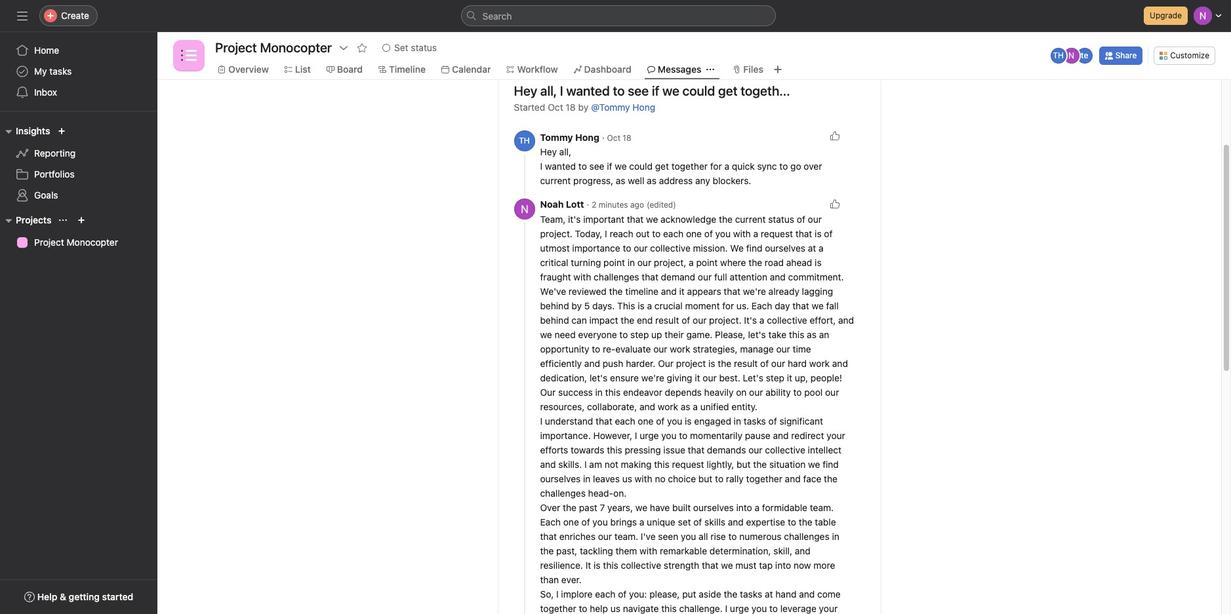 Task type: describe. For each thing, give the bounding box(es) containing it.
projects
[[16, 215, 51, 226]]

this down the however,
[[607, 445, 622, 456]]

as left an
[[807, 329, 817, 341]]

i left am
[[585, 459, 587, 470]]

2 vertical spatial tasks
[[740, 589, 763, 600]]

navigate
[[623, 604, 659, 615]]

with up the we in the right top of the page
[[733, 228, 751, 239]]

0 horizontal spatial we're
[[642, 373, 665, 384]]

1 vertical spatial request
[[672, 459, 704, 470]]

of right the "set"
[[694, 517, 702, 528]]

challenge.
[[679, 604, 723, 615]]

all, for togeth...
[[541, 83, 557, 98]]

we up out
[[646, 214, 658, 225]]

to down lightly,
[[715, 474, 724, 485]]

rise
[[711, 531, 726, 543]]

1 horizontal spatial it
[[695, 373, 700, 384]]

situation
[[770, 459, 806, 470]]

1 vertical spatial together
[[746, 474, 783, 485]]

that up timeline
[[642, 272, 659, 283]]

7
[[600, 503, 605, 514]]

fraught
[[540, 272, 571, 283]]

to down the up,
[[794, 387, 802, 398]]

a up 'attention'
[[754, 228, 759, 239]]

new image
[[58, 127, 66, 135]]

success
[[558, 387, 593, 398]]

help
[[37, 592, 57, 603]]

0 horizontal spatial urge
[[640, 430, 659, 442]]

i right challenge.
[[725, 604, 728, 615]]

we
[[730, 243, 744, 254]]

of down manage
[[760, 358, 769, 369]]

aside
[[699, 589, 722, 600]]

0 horizontal spatial find
[[746, 243, 763, 254]]

to down implore
[[579, 604, 588, 615]]

of down past
[[582, 517, 590, 528]]

formidable
[[762, 503, 808, 514]]

te
[[1081, 51, 1089, 60]]

past,
[[556, 546, 577, 557]]

to down hand at the right bottom of page
[[770, 604, 778, 615]]

and down road
[[770, 272, 786, 283]]

the right aside
[[724, 589, 738, 600]]

towards
[[571, 445, 605, 456]]

am
[[589, 459, 602, 470]]

of up mission.
[[705, 228, 713, 239]]

ago
[[630, 200, 644, 210]]

can
[[572, 315, 587, 326]]

1 horizontal spatial project.
[[709, 315, 742, 326]]

current inside hey all, i wanted to see if we could get together for a quick sync to go over current progress, as well as address any blockers.
[[540, 175, 571, 186]]

1 horizontal spatial each
[[752, 300, 773, 312]]

days.
[[593, 300, 615, 312]]

we left need
[[540, 329, 552, 341]]

help & getting started
[[37, 592, 133, 603]]

board
[[337, 64, 363, 75]]

the down this
[[621, 315, 635, 326]]

our up ahead
[[808, 214, 822, 225]]

by inside hey all, i wanted to see if we could get togeth... started oct 18 by @tommy hong
[[578, 102, 589, 113]]

collective down day
[[767, 315, 807, 326]]

our up heavily
[[703, 373, 717, 384]]

home link
[[8, 40, 150, 61]]

skill,
[[774, 546, 793, 557]]

hong inside hey all, i wanted to see if we could get togeth... started oct 18 by @tommy hong
[[633, 102, 656, 113]]

0 horizontal spatial it
[[679, 286, 685, 297]]

and down efforts
[[540, 459, 556, 470]]

to up the issue
[[679, 430, 688, 442]]

collective down them
[[621, 560, 661, 571]]

pool
[[804, 387, 823, 398]]

1 vertical spatial us
[[611, 604, 621, 615]]

choice
[[668, 474, 696, 485]]

we down the lagging in the right top of the page
[[812, 300, 824, 312]]

more
[[814, 560, 835, 571]]

re-
[[603, 344, 616, 355]]

push
[[603, 358, 624, 369]]

create button
[[39, 5, 98, 26]]

1 vertical spatial each
[[615, 416, 636, 427]]

1 horizontal spatial request
[[761, 228, 793, 239]]

wanted for togeth...
[[566, 83, 610, 98]]

the up this
[[609, 286, 623, 297]]

with down turning
[[574, 272, 591, 283]]

a up expertise
[[755, 503, 760, 514]]

in down reach
[[628, 257, 635, 268]]

redirect
[[791, 430, 824, 442]]

projects element
[[0, 209, 157, 256]]

0 vertical spatial work
[[670, 344, 691, 355]]

to right out
[[652, 228, 661, 239]]

our down the take
[[776, 344, 790, 355]]

leverage
[[781, 604, 817, 615]]

our up appears
[[698, 272, 712, 283]]

entity.
[[732, 402, 758, 413]]

and up people!
[[832, 358, 848, 369]]

in up collaborate,
[[595, 387, 603, 398]]

best.
[[719, 373, 741, 384]]

our up game.
[[693, 315, 707, 326]]

project monocopter link
[[8, 232, 150, 253]]

new project or portfolio image
[[78, 217, 86, 224]]

projects button
[[0, 213, 51, 228]]

of up pause
[[769, 416, 777, 427]]

0 horizontal spatial together
[[540, 604, 577, 615]]

1 vertical spatial let's
[[590, 373, 608, 384]]

2 horizontal spatial it
[[787, 373, 793, 384]]

up
[[652, 329, 662, 341]]

remarkable
[[660, 546, 707, 557]]

i inside hey all, i wanted to see if we could get together for a quick sync to go over current progress, as well as address any blockers.
[[540, 161, 543, 172]]

of up the issue
[[656, 416, 665, 427]]

the left situation
[[753, 459, 767, 470]]

0 vertical spatial at
[[808, 243, 816, 254]]

commitment.
[[788, 272, 844, 283]]

that right day
[[793, 300, 809, 312]]

noah lott · 2 minutes ago (edited)
[[540, 199, 676, 210]]

a up end
[[647, 300, 652, 312]]

add tab image
[[773, 64, 783, 75]]

reach
[[610, 228, 634, 239]]

a up demand
[[689, 257, 694, 268]]

dashboard link
[[574, 62, 632, 77]]

see for together
[[590, 161, 605, 172]]

lott
[[566, 199, 584, 210]]

1 vertical spatial challenges
[[540, 488, 586, 499]]

the up the we in the right top of the page
[[719, 214, 733, 225]]

our up 'tackling'
[[598, 531, 612, 543]]

2 vertical spatial one
[[563, 517, 579, 528]]

face
[[803, 474, 822, 485]]

1 vertical spatial work
[[810, 358, 830, 369]]

set status
[[394, 42, 437, 53]]

0 horizontal spatial project.
[[540, 228, 573, 239]]

our down let's
[[749, 387, 763, 398]]

effort,
[[810, 315, 836, 326]]

up,
[[795, 373, 808, 384]]

1 vertical spatial ourselves
[[540, 474, 581, 485]]

2 behind from the top
[[540, 315, 569, 326]]

oct inside tommy hong · oct 18
[[607, 133, 621, 143]]

that right strength
[[702, 560, 719, 571]]

1 vertical spatial result
[[734, 358, 758, 369]]

tasks inside "link"
[[49, 66, 72, 77]]

1 horizontal spatial team.
[[810, 503, 834, 514]]

important
[[583, 214, 625, 225]]

heavily
[[704, 387, 734, 398]]

this up collaborate,
[[605, 387, 621, 398]]

share button
[[1099, 47, 1143, 65]]

customize
[[1171, 51, 1210, 60]]

goals
[[34, 190, 58, 201]]

and down situation
[[785, 474, 801, 485]]

the up 'attention'
[[749, 257, 762, 268]]

i inside hey all, i wanted to see if we could get togeth... started oct 18 by @tommy hong
[[560, 83, 563, 98]]

our down people!
[[825, 387, 839, 398]]

get for togeth...
[[718, 83, 738, 98]]

built
[[673, 503, 691, 514]]

of left the you: at the right
[[618, 589, 627, 600]]

any
[[695, 175, 710, 186]]

the right face at the bottom right of the page
[[824, 474, 838, 485]]

0 likes. click to like this task image for i wanted to see if we could get together for a quick sync to go over current progress, as well as address any blockers.
[[830, 131, 840, 141]]

as left well
[[616, 175, 626, 186]]

list image
[[181, 48, 197, 64]]

utmost
[[540, 243, 570, 254]]

us.
[[737, 300, 749, 312]]

0 vertical spatial each
[[663, 228, 684, 239]]

hey all, i wanted to see if we could get togeth... started oct 18 by @tommy hong
[[514, 83, 790, 113]]

nl inside button
[[519, 204, 530, 214]]

that down ago
[[627, 214, 644, 225]]

this down please,
[[661, 604, 677, 615]]

a up i've
[[640, 517, 645, 528]]

the up best. at the bottom right
[[718, 358, 732, 369]]

1 vertical spatial find
[[823, 459, 839, 470]]

collective up project,
[[650, 243, 691, 254]]

1 horizontal spatial urge
[[730, 604, 749, 615]]

18 inside hey all, i wanted to see if we could get togeth... started oct 18 by @tommy hong
[[566, 102, 576, 113]]

i down important
[[605, 228, 607, 239]]

timeline link
[[379, 62, 426, 77]]

i down resources,
[[540, 416, 543, 427]]

status inside team, it's important that we acknowledge the current status of our project. today, i reach out to each one of you with a request that is of utmost importance to our collective mission. we find ourselves at a critical turning point in our project, a point where the road ahead is fraught with challenges that demand our full attention and commitment. we've reviewed the timeline and it appears that we're already lagging behind by 5 days. this is a crucial moment for us. each day that we fall behind can impact the end result of our project. it's a collective effort, and we need everyone to step up their game. please, let's take this as an opportunity to re-evaluate our work strategies, manage our time efficiently and push harder. our project is the result of our hard work and dedication, let's ensure we're giving it our best. let's step it up, people! our success in this endeavor depends heavily on our ability to pool our resources, collaborate, and work as a unified entity. i understand that each one of you is engaged in tasks of significant importance. however, i urge you to momentarily pause and redirect your efforts towards this pressing issue that demands our collective intellect and skills. i am not making this request lightly, but the situation we find ourselves in leaves us with no choice but to rally together and face the challenges head-on. over the past 7 years, we have built ourselves into a formidable team. each one of you brings a unique set of skills and expertise to the table that enriches our team. i've seen you all rise to numerous challenges in the past, tackling them with remarkable determination, skill, and resilience. it is this collective strength that we must tap into now more than ever. so, i implore each of you: please, put aside the tasks at hand and come together to help us navigate this challenge. i urge you to leverage you
[[768, 214, 795, 225]]

of up commitment.
[[824, 228, 833, 239]]

to up 'evaluate'
[[620, 329, 628, 341]]

my tasks link
[[8, 61, 150, 82]]

this up the time
[[789, 329, 805, 341]]

than
[[540, 575, 559, 586]]

i right so,
[[556, 589, 559, 600]]

workflow link
[[507, 62, 558, 77]]

tap
[[759, 560, 773, 571]]

@tommy
[[591, 102, 630, 113]]

as down the depends
[[681, 402, 691, 413]]

0 vertical spatial challenges
[[594, 272, 639, 283]]

0 vertical spatial we're
[[743, 286, 766, 297]]

in down "entity."
[[734, 416, 741, 427]]

0 horizontal spatial hong
[[575, 132, 600, 143]]

of up ahead
[[797, 214, 806, 225]]

0 horizontal spatial step
[[631, 329, 649, 341]]

2 horizontal spatial one
[[686, 228, 702, 239]]

with down making
[[635, 474, 653, 485]]

determination,
[[710, 546, 771, 557]]

overview link
[[218, 62, 269, 77]]

18 inside tommy hong · oct 18
[[623, 133, 632, 143]]

with down i've
[[640, 546, 658, 557]]

attention
[[730, 272, 768, 283]]

demand
[[661, 272, 695, 283]]

0 vertical spatial but
[[737, 459, 751, 470]]

their
[[665, 329, 684, 341]]

if for togeth...
[[652, 83, 660, 98]]

importance
[[572, 243, 620, 254]]

we left the must
[[721, 560, 733, 571]]

set
[[394, 42, 408, 53]]

1 point from the left
[[604, 257, 625, 268]]

impact
[[589, 315, 618, 326]]

depends
[[665, 387, 702, 398]]

1 horizontal spatial into
[[775, 560, 791, 571]]

portfolios link
[[8, 164, 150, 185]]

calendar
[[452, 64, 491, 75]]

we've
[[540, 286, 566, 297]]

project
[[34, 237, 64, 248]]

0 vertical spatial nl
[[1067, 51, 1077, 60]]

upgrade button
[[1144, 7, 1188, 25]]

well
[[628, 175, 645, 186]]

the left past,
[[540, 546, 554, 557]]

i up pressing
[[635, 430, 637, 442]]

goals link
[[8, 185, 150, 206]]

to left "go"
[[780, 161, 788, 172]]

and up crucial in the right of the page
[[661, 286, 677, 297]]

2
[[592, 200, 597, 210]]

crucial
[[655, 300, 683, 312]]

we left have
[[636, 503, 648, 514]]

our down out
[[634, 243, 648, 254]]

0 vertical spatial us
[[622, 474, 632, 485]]

0 vertical spatial result
[[655, 315, 679, 326]]

sync
[[757, 161, 777, 172]]

need
[[555, 329, 576, 341]]

0 vertical spatial th
[[1053, 51, 1064, 60]]

our left project,
[[638, 257, 652, 268]]

end
[[637, 315, 653, 326]]

dashboard
[[584, 64, 632, 75]]



Task type: vqa. For each thing, say whether or not it's contained in the screenshot.
My workspace goals link
no



Task type: locate. For each thing, give the bounding box(es) containing it.
game.
[[687, 329, 713, 341]]

to up @tommy hong link
[[613, 83, 625, 98]]

team. up them
[[615, 531, 638, 543]]

0 vertical spatial step
[[631, 329, 649, 341]]

could up well
[[629, 161, 653, 172]]

wanted inside hey all, i wanted to see if we could get together for a quick sync to go over current progress, as well as address any blockers.
[[545, 161, 576, 172]]

1 horizontal spatial us
[[622, 474, 632, 485]]

1 vertical spatial all,
[[559, 146, 571, 157]]

show options, current sort, top image
[[59, 217, 67, 224]]

all, for together
[[559, 146, 571, 157]]

1 vertical spatial urge
[[730, 604, 749, 615]]

oct right started
[[548, 102, 563, 113]]

set status button
[[377, 39, 443, 57]]

0 horizontal spatial team.
[[615, 531, 638, 543]]

and up 'leverage'
[[799, 589, 815, 600]]

·
[[602, 132, 605, 143], [587, 199, 589, 210]]

current up noah
[[540, 175, 571, 186]]

a down the depends
[[693, 402, 698, 413]]

each up it's
[[752, 300, 773, 312]]

0 horizontal spatial get
[[655, 161, 669, 172]]

1 horizontal spatial hey
[[540, 146, 557, 157]]

a
[[725, 161, 730, 172], [754, 228, 759, 239], [819, 243, 824, 254], [689, 257, 694, 268], [647, 300, 652, 312], [760, 315, 765, 326], [693, 402, 698, 413], [755, 503, 760, 514], [640, 517, 645, 528]]

collective
[[650, 243, 691, 254], [767, 315, 807, 326], [765, 445, 806, 456], [621, 560, 661, 571]]

step down end
[[631, 329, 649, 341]]

all, inside hey all, i wanted to see if we could get together for a quick sync to go over current progress, as well as address any blockers.
[[559, 146, 571, 157]]

hey inside hey all, i wanted to see if we could get together for a quick sync to go over current progress, as well as address any blockers.
[[540, 146, 557, 157]]

0 vertical spatial team.
[[810, 503, 834, 514]]

for left us.
[[722, 300, 734, 312]]

0 horizontal spatial current
[[540, 175, 571, 186]]

0 vertical spatial into
[[736, 503, 752, 514]]

1 vertical spatial but
[[699, 474, 713, 485]]

all, inside hey all, i wanted to see if we could get togeth... started oct 18 by @tommy hong
[[541, 83, 557, 98]]

our up resources,
[[540, 387, 556, 398]]

0 vertical spatial status
[[411, 42, 437, 53]]

0 horizontal spatial nl
[[519, 204, 530, 214]]

see inside hey all, i wanted to see if we could get together for a quick sync to go over current progress, as well as address any blockers.
[[590, 161, 605, 172]]

go
[[791, 161, 801, 172]]

0 horizontal spatial if
[[607, 161, 612, 172]]

it's
[[568, 214, 581, 225]]

in down am
[[583, 474, 591, 485]]

global element
[[0, 32, 157, 111]]

point
[[604, 257, 625, 268], [696, 257, 718, 268]]

for up any
[[710, 161, 722, 172]]

1 vertical spatial nl
[[519, 204, 530, 214]]

a inside hey all, i wanted to see if we could get together for a quick sync to go over current progress, as well as address any blockers.
[[725, 161, 730, 172]]

show options image
[[339, 43, 349, 53]]

1 horizontal spatial for
[[722, 300, 734, 312]]

1 horizontal spatial point
[[696, 257, 718, 268]]

2 horizontal spatial challenges
[[784, 531, 830, 543]]

progress,
[[573, 175, 613, 186]]

0 horizontal spatial at
[[765, 589, 773, 600]]

as right well
[[647, 175, 657, 186]]

0 horizontal spatial let's
[[590, 373, 608, 384]]

0 horizontal spatial oct
[[548, 102, 563, 113]]

1 horizontal spatial let's
[[748, 329, 766, 341]]

timeline
[[625, 286, 659, 297]]

1 horizontal spatial 18
[[623, 133, 632, 143]]

urge up pressing
[[640, 430, 659, 442]]

0 vertical spatial one
[[686, 228, 702, 239]]

challenges down table
[[784, 531, 830, 543]]

1 horizontal spatial see
[[628, 83, 649, 98]]

0 vertical spatial for
[[710, 161, 722, 172]]

your
[[827, 430, 846, 442]]

over
[[540, 503, 561, 514]]

th inside button
[[519, 136, 530, 146]]

this up "no"
[[654, 459, 670, 470]]

tommy
[[540, 132, 573, 143]]

strategies,
[[693, 344, 738, 355]]

1 vertical spatial could
[[629, 161, 653, 172]]

step up ability
[[766, 373, 785, 384]]

people!
[[811, 373, 842, 384]]

request up "choice"
[[672, 459, 704, 470]]

0 horizontal spatial th
[[519, 136, 530, 146]]

wanted down tommy
[[545, 161, 576, 172]]

mission.
[[693, 243, 728, 254]]

help & getting started button
[[16, 586, 142, 609]]

our left hard
[[771, 358, 785, 369]]

hong
[[633, 102, 656, 113], [575, 132, 600, 143]]

wanted for together
[[545, 161, 576, 172]]

together down so,
[[540, 604, 577, 615]]

we inside hey all, i wanted to see if we could get together for a quick sync to go over current progress, as well as address any blockers.
[[615, 161, 627, 172]]

road
[[765, 257, 784, 268]]

1 horizontal spatial th
[[1053, 51, 1064, 60]]

at left hand at the right bottom of page
[[765, 589, 773, 600]]

0 vertical spatial our
[[658, 358, 674, 369]]

minutes
[[599, 200, 628, 210]]

in down table
[[832, 531, 840, 543]]

1 vertical spatial status
[[768, 214, 795, 225]]

1 horizontal spatial oct
[[607, 133, 621, 143]]

2 horizontal spatial together
[[746, 474, 783, 485]]

0 horizontal spatial but
[[699, 474, 713, 485]]

current inside team, it's important that we acknowledge the current status of our project. today, i reach out to each one of you with a request that is of utmost importance to our collective mission. we find ourselves at a critical turning point in our project, a point where the road ahead is fraught with challenges that demand our full attention and commitment. we've reviewed the timeline and it appears that we're already lagging behind by 5 days. this is a crucial moment for us. each day that we fall behind can impact the end result of our project. it's a collective effort, and we need everyone to step up their game. please, let's take this as an opportunity to re-evaluate our work strategies, manage our time efficiently and push harder. our project is the result of our hard work and dedication, let's ensure we're giving it our best. let's step it up, people! our success in this endeavor depends heavily on our ability to pool our resources, collaborate, and work as a unified entity. i understand that each one of you is engaged in tasks of significant importance. however, i urge you to momentarily pause and redirect your efforts towards this pressing issue that demands our collective intellect and skills. i am not making this request lightly, but the situation we find ourselves in leaves us with no choice but to rally together and face the challenges head-on. over the past 7 years, we have built ourselves into a formidable team. each one of you brings a unique set of skills and expertise to the table that enriches our team. i've seen you all rise to numerous challenges in the past, tackling them with remarkable determination, skill, and resilience. it is this collective strength that we must tap into now more than ever. so, i implore each of you: please, put aside the tasks at hand and come together to help us navigate this challenge. i urge you to leverage you
[[735, 214, 766, 225]]

Search tasks, projects, and more text field
[[461, 5, 776, 26]]

0 vertical spatial ·
[[602, 132, 605, 143]]

you
[[716, 228, 731, 239], [667, 416, 683, 427], [661, 430, 677, 442], [593, 517, 608, 528], [681, 531, 696, 543], [752, 604, 767, 615]]

if inside hey all, i wanted to see if we could get togeth... started oct 18 by @tommy hong
[[652, 83, 660, 98]]

if inside hey all, i wanted to see if we could get together for a quick sync to go over current progress, as well as address any blockers.
[[607, 161, 612, 172]]

0 vertical spatial together
[[672, 161, 708, 172]]

2 vertical spatial work
[[658, 402, 678, 413]]

add to starred image
[[357, 43, 367, 53]]

1 0 likes. click to like this task image from the top
[[830, 131, 840, 141]]

0 vertical spatial tasks
[[49, 66, 72, 77]]

but down lightly,
[[699, 474, 713, 485]]

we up face at the bottom right of the page
[[808, 459, 820, 470]]

reviewed
[[569, 286, 607, 297]]

1 vertical spatial team.
[[615, 531, 638, 543]]

that down collaborate,
[[596, 416, 613, 427]]

2 vertical spatial challenges
[[784, 531, 830, 543]]

find
[[746, 243, 763, 254], [823, 459, 839, 470]]

18 down @tommy hong link
[[623, 133, 632, 143]]

hey inside hey all, i wanted to see if we could get togeth... started oct 18 by @tommy hong
[[514, 83, 537, 98]]

tasks right my
[[49, 66, 72, 77]]

1 horizontal spatial if
[[652, 83, 660, 98]]

unique
[[647, 517, 676, 528]]

0 horizontal spatial our
[[540, 387, 556, 398]]

0 horizontal spatial ourselves
[[540, 474, 581, 485]]

2 vertical spatial each
[[595, 589, 616, 600]]

wanted down dashboard link
[[566, 83, 610, 98]]

not
[[605, 459, 619, 470]]

2 point from the left
[[696, 257, 718, 268]]

hey all, i wanted to see if we could get togeth... link
[[514, 83, 790, 98]]

hey for together
[[540, 146, 557, 157]]

this down 'tackling'
[[603, 560, 619, 571]]

a right it's
[[760, 315, 765, 326]]

that up past,
[[540, 531, 557, 543]]

endeavor
[[623, 387, 663, 398]]

team.
[[810, 503, 834, 514], [615, 531, 638, 543]]

1 horizontal spatial status
[[768, 214, 795, 225]]

2 horizontal spatial ourselves
[[765, 243, 806, 254]]

together inside hey all, i wanted to see if we could get together for a quick sync to go over current progress, as well as address any blockers.
[[672, 161, 708, 172]]

1 horizontal spatial ·
[[602, 132, 605, 143]]

1 vertical spatial ·
[[587, 199, 589, 210]]

could inside hey all, i wanted to see if we could get together for a quick sync to go over current progress, as well as address any blockers.
[[629, 161, 653, 172]]

oct inside hey all, i wanted to see if we could get togeth... started oct 18 by @tommy hong
[[548, 102, 563, 113]]

challenges
[[594, 272, 639, 283], [540, 488, 586, 499], [784, 531, 830, 543]]

0 horizontal spatial all,
[[541, 83, 557, 98]]

each down acknowledge
[[663, 228, 684, 239]]

0 likes. click to like this task image
[[830, 131, 840, 141], [830, 199, 840, 209]]

0 horizontal spatial ·
[[587, 199, 589, 210]]

1 horizontal spatial result
[[734, 358, 758, 369]]

fall
[[826, 300, 839, 312]]

nl left te
[[1067, 51, 1077, 60]]

0 vertical spatial request
[[761, 228, 793, 239]]

overview
[[228, 64, 269, 75]]

inbox link
[[8, 82, 150, 103]]

0 horizontal spatial could
[[629, 161, 653, 172]]

1 vertical spatial into
[[775, 560, 791, 571]]

0 vertical spatial all,
[[541, 83, 557, 98]]

appears
[[687, 286, 721, 297]]

together
[[672, 161, 708, 172], [746, 474, 783, 485], [540, 604, 577, 615]]

all, down tommy hong link
[[559, 146, 571, 157]]

and left "push"
[[584, 358, 600, 369]]

· for lott
[[587, 199, 589, 210]]

let's
[[743, 373, 764, 384]]

0 likes. click to like this task image for i understand that each one of you is engaged in tasks of significant importance. however, i urge you to momentarily pause and redirect your efforts towards this pressing issue that demands our collective intellect and skills. i am not making this request lightly, but the situation we find ourselves in leaves us with no choice but to rally together and face the challenges head-on.
[[830, 199, 840, 209]]

1 vertical spatial tasks
[[744, 416, 766, 427]]

1 horizontal spatial one
[[638, 416, 654, 427]]

our down up
[[654, 344, 668, 355]]

0 horizontal spatial point
[[604, 257, 625, 268]]

tasks down the must
[[740, 589, 763, 600]]

point down the importance on the top of page
[[604, 257, 625, 268]]

0 vertical spatial let's
[[748, 329, 766, 341]]

to up progress,
[[579, 161, 587, 172]]

by left 5
[[572, 300, 582, 312]]

reporting
[[34, 148, 76, 159]]

our down pause
[[749, 445, 763, 456]]

ourselves down 'skills.'
[[540, 474, 581, 485]]

1 vertical spatial behind
[[540, 315, 569, 326]]

by left '@tommy' on the top
[[578, 102, 589, 113]]

0 horizontal spatial into
[[736, 503, 752, 514]]

i down tommy
[[540, 161, 543, 172]]

hide sidebar image
[[17, 10, 28, 21]]

· left 2
[[587, 199, 589, 210]]

1 vertical spatial each
[[540, 517, 561, 528]]

we down the messages link
[[663, 83, 680, 98]]

create
[[61, 10, 89, 21]]

1 horizontal spatial current
[[735, 214, 766, 225]]

years,
[[608, 503, 633, 514]]

resources,
[[540, 402, 585, 413]]

2 vertical spatial ourselves
[[693, 503, 734, 514]]

get inside hey all, i wanted to see if we could get togeth... started oct 18 by @tommy hong
[[718, 83, 738, 98]]

get for together
[[655, 161, 669, 172]]

that up us.
[[724, 286, 741, 297]]

to inside hey all, i wanted to see if we could get togeth... started oct 18 by @tommy hong
[[613, 83, 625, 98]]

us up on.
[[622, 474, 632, 485]]

1 vertical spatial if
[[607, 161, 612, 172]]

wanted
[[566, 83, 610, 98], [545, 161, 576, 172]]

1 behind from the top
[[540, 300, 569, 312]]

of up their
[[682, 315, 690, 326]]

tab actions image
[[707, 66, 715, 73]]

intellect
[[808, 445, 842, 456]]

where
[[720, 257, 746, 268]]

1 vertical spatial 18
[[623, 133, 632, 143]]

see inside hey all, i wanted to see if we could get togeth... started oct 18 by @tommy hong
[[628, 83, 649, 98]]

no
[[655, 474, 666, 485]]

that up ahead
[[796, 228, 812, 239]]

we inside hey all, i wanted to see if we could get togeth... started oct 18 by @tommy hong
[[663, 83, 680, 98]]

1 vertical spatial th
[[519, 136, 530, 146]]

insights button
[[0, 123, 50, 139]]

significant
[[780, 416, 823, 427]]

momentarily
[[690, 430, 743, 442]]

we
[[663, 83, 680, 98], [615, 161, 627, 172], [646, 214, 658, 225], [812, 300, 824, 312], [540, 329, 552, 341], [808, 459, 820, 470], [636, 503, 648, 514], [721, 560, 733, 571]]

them
[[616, 546, 637, 557]]

get inside hey all, i wanted to see if we could get together for a quick sync to go over current progress, as well as address any blockers.
[[655, 161, 669, 172]]

files link
[[733, 62, 764, 77]]

by inside team, it's important that we acknowledge the current status of our project. today, i reach out to each one of you with a request that is of utmost importance to our collective mission. we find ourselves at a critical turning point in our project, a point where the road ahead is fraught with challenges that demand our full attention and commitment. we've reviewed the timeline and it appears that we're already lagging behind by 5 days. this is a crucial moment for us. each day that we fall behind can impact the end result of our project. it's a collective effort, and we need everyone to step up their game. please, let's take this as an opportunity to re-evaluate our work strategies, manage our time efficiently and push harder. our project is the result of our hard work and dedication, let's ensure we're giving it our best. let's step it up, people! our success in this endeavor depends heavily on our ability to pool our resources, collaborate, and work as a unified entity. i understand that each one of you is engaged in tasks of significant importance. however, i urge you to momentarily pause and redirect your efforts towards this pressing issue that demands our collective intellect and skills. i am not making this request lightly, but the situation we find ourselves in leaves us with no choice but to rally together and face the challenges head-on. over the past 7 years, we have built ourselves into a formidable team. each one of you brings a unique set of skills and expertise to the table that enriches our team. i've seen you all rise to numerous challenges in the past, tackling them with remarkable determination, skill, and resilience. it is this collective strength that we must tap into now more than ever. so, i implore each of you: please, put aside the tasks at hand and come together to help us navigate this challenge. i urge you to leverage you
[[572, 300, 582, 312]]

expertise
[[746, 517, 785, 528]]

· for hong
[[602, 132, 605, 143]]

2 0 likes. click to like this task image from the top
[[830, 199, 840, 209]]

ahead
[[787, 257, 812, 268]]

could for togeth...
[[683, 83, 715, 98]]

however,
[[593, 430, 632, 442]]

for inside team, it's important that we acknowledge the current status of our project. today, i reach out to each one of you with a request that is of utmost importance to our collective mission. we find ourselves at a critical turning point in our project, a point where the road ahead is fraught with challenges that demand our full attention and commitment. we've reviewed the timeline and it appears that we're already lagging behind by 5 days. this is a crucial moment for us. each day that we fall behind can impact the end result of our project. it's a collective effort, and we need everyone to step up their game. please, let's take this as an opportunity to re-evaluate our work strategies, manage our time efficiently and push harder. our project is the result of our hard work and dedication, let's ensure we're giving it our best. let's step it up, people! our success in this endeavor depends heavily on our ability to pool our resources, collaborate, and work as a unified entity. i understand that each one of you is engaged in tasks of significant importance. however, i urge you to momentarily pause and redirect your efforts towards this pressing issue that demands our collective intellect and skills. i am not making this request lightly, but the situation we find ourselves in leaves us with no choice but to rally together and face the challenges head-on. over the past 7 years, we have built ourselves into a formidable team. each one of you brings a unique set of skills and expertise to the table that enriches our team. i've seen you all rise to numerous challenges in the past, tackling them with remarkable determination, skill, and resilience. it is this collective strength that we must tap into now more than ever. so, i implore each of you: please, put aside the tasks at hand and come together to help us navigate this challenge. i urge you to leverage you
[[722, 300, 734, 312]]

hand
[[776, 589, 797, 600]]

hey for togeth...
[[514, 83, 537, 98]]

but up the 'rally'
[[737, 459, 751, 470]]

could for together
[[629, 161, 653, 172]]

request up road
[[761, 228, 793, 239]]

hong down hey all, i wanted to see if we could get togeth... link
[[633, 102, 656, 113]]

for
[[710, 161, 722, 172], [722, 300, 734, 312]]

and up now
[[795, 546, 811, 557]]

project. up "utmost"
[[540, 228, 573, 239]]

my tasks
[[34, 66, 72, 77]]

and down "fall"
[[839, 315, 854, 326]]

tommy hong · oct 18
[[540, 132, 632, 143]]

giving
[[667, 373, 693, 384]]

1 vertical spatial by
[[572, 300, 582, 312]]

ourselves up skills
[[693, 503, 734, 514]]

and right pause
[[773, 430, 789, 442]]

0 vertical spatial hong
[[633, 102, 656, 113]]

0 vertical spatial ourselves
[[765, 243, 806, 254]]

project
[[676, 358, 706, 369]]

0 horizontal spatial us
[[611, 604, 621, 615]]

a up "blockers."
[[725, 161, 730, 172]]

work up people!
[[810, 358, 830, 369]]

for inside hey all, i wanted to see if we could get together for a quick sync to go over current progress, as well as address any blockers.
[[710, 161, 722, 172]]

but
[[737, 459, 751, 470], [699, 474, 713, 485]]

must
[[736, 560, 757, 571]]

18
[[566, 102, 576, 113], [623, 133, 632, 143]]

see for togeth...
[[628, 83, 649, 98]]

that right the issue
[[688, 445, 705, 456]]

the left past
[[563, 503, 577, 514]]

brings
[[610, 517, 637, 528]]

all
[[699, 531, 708, 543]]

let's up manage
[[748, 329, 766, 341]]

0 horizontal spatial result
[[655, 315, 679, 326]]

status
[[411, 42, 437, 53], [768, 214, 795, 225]]

resilience.
[[540, 560, 583, 571]]

1 horizontal spatial step
[[766, 373, 785, 384]]

1 vertical spatial wanted
[[545, 161, 576, 172]]

behind up need
[[540, 315, 569, 326]]

please,
[[650, 589, 680, 600]]

to left re-
[[592, 344, 600, 355]]

0 vertical spatial if
[[652, 83, 660, 98]]

could inside hey all, i wanted to see if we could get togeth... started oct 18 by @tommy hong
[[683, 83, 715, 98]]

to down reach
[[623, 243, 631, 254]]

issue
[[664, 445, 685, 456]]

quick
[[732, 161, 755, 172]]

0 vertical spatial by
[[578, 102, 589, 113]]

wanted inside hey all, i wanted to see if we could get togeth... started oct 18 by @tommy hong
[[566, 83, 610, 98]]

nl button
[[514, 199, 535, 220]]

status inside set status popup button
[[411, 42, 437, 53]]

1 horizontal spatial find
[[823, 459, 839, 470]]

i
[[560, 83, 563, 98], [540, 161, 543, 172], [605, 228, 607, 239], [540, 416, 543, 427], [635, 430, 637, 442], [585, 459, 587, 470], [556, 589, 559, 600], [725, 604, 728, 615]]

insights element
[[0, 119, 157, 209]]

put
[[682, 589, 696, 600]]

into up expertise
[[736, 503, 752, 514]]

1 vertical spatial hey
[[540, 146, 557, 157]]

0 vertical spatial 0 likes. click to like this task image
[[830, 131, 840, 141]]

started
[[514, 102, 545, 113]]

each down over
[[540, 517, 561, 528]]

0 vertical spatial project.
[[540, 228, 573, 239]]

step
[[631, 329, 649, 341], [766, 373, 785, 384]]

our
[[808, 214, 822, 225], [634, 243, 648, 254], [638, 257, 652, 268], [698, 272, 712, 283], [693, 315, 707, 326], [654, 344, 668, 355], [776, 344, 790, 355], [771, 358, 785, 369], [703, 373, 717, 384], [749, 387, 763, 398], [825, 387, 839, 398], [749, 445, 763, 456], [598, 531, 612, 543]]

work
[[670, 344, 691, 355], [810, 358, 830, 369], [658, 402, 678, 413]]

all,
[[541, 83, 557, 98], [559, 146, 571, 157]]

1 horizontal spatial our
[[658, 358, 674, 369]]

reporting link
[[8, 143, 150, 164]]

together down situation
[[746, 474, 783, 485]]

request
[[761, 228, 793, 239], [672, 459, 704, 470]]

customize button
[[1154, 47, 1216, 65]]

18 up tommy hong link
[[566, 102, 576, 113]]

enriches
[[560, 531, 596, 543]]

if for together
[[607, 161, 612, 172]]

find right the we in the right top of the page
[[746, 243, 763, 254]]

1 vertical spatial step
[[766, 373, 785, 384]]

1 vertical spatial at
[[765, 589, 773, 600]]



